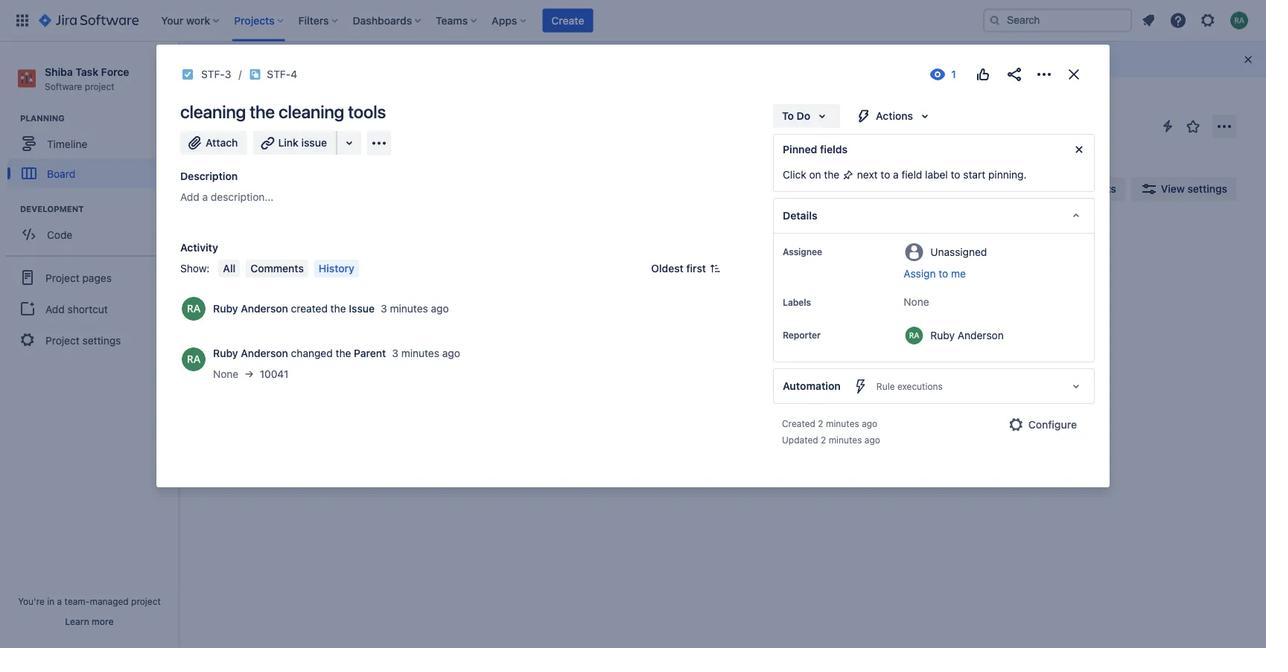 Task type: locate. For each thing, give the bounding box(es) containing it.
0 vertical spatial add
[[180, 191, 199, 203]]

project down add shortcut
[[45, 334, 80, 347]]

task up software
[[75, 66, 98, 78]]

1 vertical spatial anderson
[[958, 329, 1004, 341]]

task image left stf-2 link
[[431, 306, 443, 318]]

explore
[[636, 52, 672, 65]]

task image
[[182, 69, 194, 80], [221, 306, 233, 318], [431, 306, 443, 318]]

0 vertical spatial create
[[551, 14, 584, 26]]

0 vertical spatial project
[[45, 272, 80, 284]]

copy link to issue image
[[294, 68, 306, 80]]

projects link
[[209, 95, 248, 113]]

cleaning up link issue
[[279, 101, 344, 122]]

development
[[20, 205, 84, 214]]

description
[[180, 170, 238, 182]]

2 for created
[[818, 419, 823, 429]]

shiba
[[45, 66, 73, 78], [266, 98, 293, 110]]

do
[[797, 110, 810, 122], [235, 240, 248, 251]]

details element
[[773, 198, 1095, 234]]

force for shiba task force
[[320, 98, 347, 110]]

labels pin to top. only you can see pinned fields. image
[[814, 296, 826, 308]]

force for shiba task force software project
[[101, 66, 129, 78]]

the
[[530, 52, 546, 65], [250, 101, 275, 122], [824, 169, 840, 181], [330, 303, 346, 315], [336, 347, 351, 360]]

ruby for ruby anderson created the issue 3 minutes ago
[[213, 303, 238, 315]]

while
[[465, 52, 489, 65]]

unassigned image up reporter
[[798, 303, 815, 321]]

0 horizontal spatial unassigned image
[[378, 303, 395, 321]]

shiba task force
[[266, 98, 347, 110]]

shortcut
[[67, 303, 108, 315]]

0 horizontal spatial popular
[[675, 52, 712, 65]]

stf-2
[[449, 307, 476, 317]]

1 horizontal spatial do
[[797, 110, 810, 122]]

oldest first
[[651, 263, 706, 275]]

ruby
[[213, 303, 238, 315], [930, 329, 955, 341], [213, 347, 238, 360]]

1 horizontal spatial add
[[180, 191, 199, 203]]

you're
[[18, 597, 45, 607]]

2
[[470, 307, 476, 317], [818, 419, 823, 429], [821, 435, 826, 445]]

0 horizontal spatial a
[[57, 597, 62, 607]]

1 cleaning from the left
[[180, 101, 246, 122]]

1 horizontal spatial force
[[320, 98, 347, 110]]

sko!
[[250, 278, 274, 290]]

updated
[[782, 435, 818, 445]]

1 vertical spatial issue
[[272, 341, 297, 354]]

stf-3
[[201, 68, 231, 80]]

stf-4
[[267, 68, 297, 80]]

shiba for shiba task force
[[266, 98, 293, 110]]

unassigned image for cleaning
[[798, 303, 815, 321]]

popular right explore at the right top of the page
[[675, 52, 712, 65]]

naming
[[492, 52, 527, 65]]

do up all
[[235, 240, 248, 251]]

0 vertical spatial shiba
[[45, 66, 73, 78]]

to up pinned
[[782, 110, 794, 122]]

stf- for 4
[[267, 68, 291, 80]]

learn more button
[[65, 616, 114, 628]]

cleaning
[[180, 101, 246, 122], [279, 101, 344, 122]]

column left "setups"
[[954, 53, 990, 66]]

planning
[[20, 114, 65, 123]]

a
[[893, 169, 899, 181], [202, 191, 208, 203], [57, 597, 62, 607]]

none down assign
[[904, 296, 929, 308]]

comments
[[250, 263, 304, 275]]

1 vertical spatial shiba
[[266, 98, 293, 110]]

history
[[319, 263, 354, 275]]

2 project from the top
[[45, 334, 80, 347]]

ago for ruby anderson created the issue 3 minutes ago
[[431, 303, 449, 315]]

anderson for ruby anderson created the issue 3 minutes ago
[[241, 303, 288, 315]]

0 horizontal spatial cleaning
[[180, 101, 246, 122]]

unassigned image right issue
[[378, 303, 395, 321]]

3 right parent
[[392, 347, 398, 360]]

0 vertical spatial 2
[[470, 307, 476, 317]]

project settings link
[[6, 324, 173, 357]]

minutes right issue
[[390, 303, 428, 315]]

view popular column setups
[[887, 53, 1026, 66]]

0 vertical spatial 3
[[225, 68, 231, 80]]

issue right the 'link'
[[301, 137, 327, 149]]

project up add shortcut
[[45, 272, 80, 284]]

2 vertical spatial ruby
[[213, 347, 238, 360]]

issue up '10041'
[[272, 341, 297, 354]]

ago for ruby anderson changed the parent 3 minutes ago
[[442, 347, 460, 360]]

1 vertical spatial team-
[[65, 597, 90, 607]]

to
[[782, 110, 794, 122], [220, 240, 232, 251]]

2 cleaning from the left
[[279, 101, 344, 122]]

3 for created the
[[381, 303, 387, 315]]

close image
[[1065, 66, 1083, 83]]

0 vertical spatial force
[[101, 66, 129, 78]]

2 horizontal spatial a
[[893, 169, 899, 181]]

0 horizontal spatial none
[[213, 368, 238, 381]]

done image
[[766, 306, 778, 318]]

import work
[[975, 183, 1035, 195]]

2 vertical spatial 3
[[392, 347, 398, 360]]

specific
[[743, 52, 781, 65]]

to for a
[[881, 169, 890, 181]]

create for create
[[551, 14, 584, 26]]

stf-
[[201, 68, 225, 80], [267, 68, 291, 80], [239, 307, 260, 317], [449, 307, 470, 317]]

add inside cleaning the cleaning tools "dialog"
[[180, 191, 199, 203]]

1 vertical spatial 2
[[818, 419, 823, 429]]

to up all
[[220, 240, 232, 251]]

minutes right parent
[[401, 347, 439, 360]]

anderson for ruby anderson
[[958, 329, 1004, 341]]

group
[[6, 256, 173, 361]]

create up '10041'
[[236, 341, 269, 354]]

a right in on the bottom left of page
[[57, 597, 62, 607]]

1 vertical spatial add
[[45, 303, 65, 315]]

3 left the subtask image
[[225, 68, 231, 80]]

0 vertical spatial project
[[85, 81, 114, 91]]

minutes
[[390, 303, 428, 315], [401, 347, 439, 360], [826, 419, 859, 429], [829, 435, 862, 445]]

0 vertical spatial do
[[797, 110, 810, 122]]

team-
[[714, 52, 743, 65], [65, 597, 90, 607]]

minutes right created
[[826, 419, 859, 429]]

0 horizontal spatial issue
[[272, 341, 297, 354]]

attach
[[206, 137, 238, 149]]

more
[[92, 617, 114, 627]]

ruby anderson changed the parent 3 minutes ago
[[213, 347, 460, 360]]

popular inside the view popular column setups button
[[913, 53, 951, 66]]

add a description...
[[180, 191, 274, 203]]

project for project pages
[[45, 272, 80, 284]]

to left "start"
[[951, 169, 960, 181]]

popular
[[675, 52, 712, 65], [913, 53, 951, 66]]

anderson
[[241, 303, 288, 315], [958, 329, 1004, 341], [241, 347, 288, 360]]

inspiration
[[412, 52, 462, 65]]

to inside button
[[939, 268, 948, 280]]

board link
[[7, 159, 171, 189]]

jira software image
[[39, 12, 139, 29], [39, 12, 139, 29]]

1 vertical spatial create
[[236, 341, 269, 354]]

actions image
[[1035, 66, 1053, 83]]

project right software
[[85, 81, 114, 91]]

need
[[383, 52, 409, 65]]

link web pages and more image
[[340, 134, 358, 152]]

1 horizontal spatial issue
[[301, 137, 327, 149]]

1 vertical spatial force
[[320, 98, 347, 110]]

1 vertical spatial project
[[45, 334, 80, 347]]

shiba for shiba task force software project
[[45, 66, 73, 78]]

1 vertical spatial a
[[202, 191, 208, 203]]

create inside create issue button
[[236, 341, 269, 354]]

add left 'shortcut'
[[45, 303, 65, 315]]

create up board's on the left
[[551, 14, 584, 26]]

stf- inside "link"
[[267, 68, 291, 80]]

1 project from the top
[[45, 272, 80, 284]]

project pages link
[[6, 262, 173, 294]]

column
[[783, 52, 819, 65], [954, 53, 990, 66]]

task down copy link to issue image
[[295, 98, 317, 110]]

Search field
[[983, 9, 1132, 32]]

2 vertical spatial 2
[[821, 435, 826, 445]]

1 horizontal spatial project
[[131, 597, 161, 607]]

1 horizontal spatial task
[[295, 98, 317, 110]]

0 horizontal spatial to do
[[220, 240, 248, 251]]

need inspiration while naming the board's columns? explore popular team-specific column setups.
[[383, 52, 857, 65]]

actions button
[[846, 104, 943, 128]]

2 vertical spatial a
[[57, 597, 62, 607]]

by
[[860, 184, 871, 194]]

1 horizontal spatial to
[[782, 110, 794, 122]]

3 for changed the
[[392, 347, 398, 360]]

1 vertical spatial none
[[213, 368, 238, 381]]

task image left stf-1 link
[[221, 306, 233, 318]]

0 horizontal spatial force
[[101, 66, 129, 78]]

created 2 minutes ago updated 2 minutes ago
[[782, 419, 880, 445]]

add for add a description...
[[180, 191, 199, 203]]

popular right view
[[913, 53, 951, 66]]

unassigned image
[[378, 303, 395, 321], [798, 303, 815, 321]]

learn more
[[65, 617, 114, 627]]

timeline
[[47, 138, 87, 150]]

a down description
[[202, 191, 208, 203]]

to do up pinned
[[782, 110, 810, 122]]

none
[[904, 296, 929, 308], [213, 368, 238, 381]]

none left '10041'
[[213, 368, 238, 381]]

0 vertical spatial team-
[[714, 52, 743, 65]]

to right next
[[881, 169, 890, 181]]

1 horizontal spatial to do
[[782, 110, 810, 122]]

issue for link issue
[[301, 137, 327, 149]]

anderson up '10041'
[[241, 347, 288, 360]]

stf board
[[210, 127, 290, 147]]

3 right issue
[[381, 303, 387, 315]]

newest first image
[[709, 263, 721, 275]]

0 horizontal spatial to
[[220, 240, 232, 251]]

ago for created 2 minutes ago updated 2 minutes ago
[[865, 435, 880, 445]]

stf-1 link
[[239, 306, 265, 318]]

1 vertical spatial 3
[[381, 303, 387, 315]]

menu bar
[[216, 260, 362, 278]]

dismiss image
[[1242, 54, 1254, 66]]

share image
[[1005, 66, 1023, 83]]

2 unassigned image from the left
[[798, 303, 815, 321]]

0 vertical spatial ruby
[[213, 303, 238, 315]]

force
[[101, 66, 129, 78], [320, 98, 347, 110]]

add shortcut
[[45, 303, 108, 315]]

0 vertical spatial issue
[[301, 137, 327, 149]]

1 horizontal spatial shiba
[[266, 98, 293, 110]]

1 horizontal spatial create
[[551, 14, 584, 26]]

2 horizontal spatial 3
[[392, 347, 398, 360]]

assign to me button
[[904, 267, 1079, 282]]

1 vertical spatial task
[[295, 98, 317, 110]]

do up pinned
[[797, 110, 810, 122]]

shiba task force software project
[[45, 66, 129, 91]]

cleaning
[[641, 278, 683, 290]]

first
[[686, 263, 706, 275]]

2 horizontal spatial task image
[[431, 306, 443, 318]]

to do up all
[[220, 240, 248, 251]]

0 vertical spatial anderson
[[241, 303, 288, 315]]

cleaning up stf
[[180, 101, 246, 122]]

column left setups. on the top right of the page
[[783, 52, 819, 65]]

0 horizontal spatial shiba
[[45, 66, 73, 78]]

add for add shortcut
[[45, 303, 65, 315]]

1 horizontal spatial column
[[954, 53, 990, 66]]

add
[[180, 191, 199, 203], [45, 303, 65, 315]]

a left the field
[[893, 169, 899, 181]]

0 vertical spatial none
[[904, 296, 929, 308]]

to right go
[[238, 278, 247, 290]]

board
[[47, 167, 75, 180]]

create banner
[[0, 0, 1266, 42]]

to
[[881, 169, 890, 181], [951, 169, 960, 181], [939, 268, 948, 280], [238, 278, 247, 290]]

0 vertical spatial task
[[75, 66, 98, 78]]

rule executions
[[876, 381, 943, 392]]

shiba up software
[[45, 66, 73, 78]]

software
[[45, 81, 82, 91]]

star stf board image
[[1184, 118, 1202, 136]]

unassigned image for go to sko!
[[378, 303, 395, 321]]

group containing project pages
[[6, 256, 173, 361]]

1 horizontal spatial task image
[[221, 306, 233, 318]]

to for sko!
[[238, 278, 247, 290]]

group by
[[829, 184, 871, 194]]

force inside shiba task force software project
[[101, 66, 129, 78]]

1 vertical spatial ruby
[[930, 329, 955, 341]]

stf- for 3
[[201, 68, 225, 80]]

1 horizontal spatial cleaning
[[279, 101, 344, 122]]

add down description
[[180, 191, 199, 203]]

task for shiba task force software project
[[75, 66, 98, 78]]

project inside shiba task force software project
[[85, 81, 114, 91]]

created
[[782, 419, 815, 429]]

menu bar containing all
[[216, 260, 362, 278]]

task image for stf-2
[[431, 306, 443, 318]]

import image
[[954, 180, 972, 198]]

create inside create button
[[551, 14, 584, 26]]

1 unassigned image from the left
[[378, 303, 395, 321]]

task image left stf-3 link
[[182, 69, 194, 80]]

0 of 1 child issues complete image
[[781, 306, 793, 318], [781, 306, 793, 318]]

0 horizontal spatial add
[[45, 303, 65, 315]]

task image for stf-1
[[221, 306, 233, 318]]

1 horizontal spatial 3
[[381, 303, 387, 315]]

2 vertical spatial anderson
[[241, 347, 288, 360]]

0 horizontal spatial task
[[75, 66, 98, 78]]

the right naming
[[530, 52, 546, 65]]

done image
[[766, 306, 778, 318]]

the right 'on'
[[824, 169, 840, 181]]

0 vertical spatial to do
[[782, 110, 810, 122]]

project right managed
[[131, 597, 161, 607]]

task inside shiba task force software project
[[75, 66, 98, 78]]

1 horizontal spatial none
[[904, 296, 929, 308]]

shiba down the stf-4 "link"
[[266, 98, 293, 110]]

to left me
[[939, 268, 948, 280]]

0 vertical spatial a
[[893, 169, 899, 181]]

add inside button
[[45, 303, 65, 315]]

1 horizontal spatial unassigned image
[[798, 303, 815, 321]]

issue inside button
[[272, 341, 297, 354]]

label
[[925, 169, 948, 181]]

3
[[225, 68, 231, 80], [381, 303, 387, 315], [392, 347, 398, 360]]

project settings
[[45, 334, 121, 347]]

0 horizontal spatial create
[[236, 341, 269, 354]]

anderson down assign to me button
[[958, 329, 1004, 341]]

executions
[[897, 381, 943, 392]]

minutes right updated
[[829, 435, 862, 445]]

1 horizontal spatial popular
[[913, 53, 951, 66]]

shiba inside shiba task force software project
[[45, 66, 73, 78]]

1 vertical spatial do
[[235, 240, 248, 251]]

issue inside 'button'
[[301, 137, 327, 149]]

anderson down "sko!"
[[241, 303, 288, 315]]

0 vertical spatial to
[[782, 110, 794, 122]]

0 horizontal spatial project
[[85, 81, 114, 91]]



Task type: describe. For each thing, give the bounding box(es) containing it.
code link
[[7, 220, 171, 250]]

view
[[887, 53, 911, 66]]

do inside dropdown button
[[797, 110, 810, 122]]

tools
[[348, 101, 386, 122]]

insights image
[[1056, 180, 1074, 198]]

0 horizontal spatial task image
[[182, 69, 194, 80]]

stf-1
[[239, 307, 265, 317]]

1 vertical spatial project
[[131, 597, 161, 607]]

click on the
[[783, 169, 842, 181]]

timeline link
[[7, 129, 171, 159]]

settings
[[82, 334, 121, 347]]

link issue button
[[253, 131, 337, 155]]

create column image
[[842, 231, 859, 249]]

details
[[783, 210, 817, 222]]

subtask image
[[249, 69, 261, 80]]

1 vertical spatial to do
[[220, 240, 248, 251]]

0 horizontal spatial column
[[783, 52, 819, 65]]

ruby for ruby anderson changed the parent 3 minutes ago
[[213, 347, 238, 360]]

group
[[829, 184, 858, 194]]

automations menu button icon image
[[1159, 117, 1177, 135]]

link
[[278, 137, 299, 149]]

development group
[[7, 203, 178, 254]]

insights button
[[1047, 177, 1125, 201]]

next to a field label to start pinning.
[[854, 169, 1027, 181]]

0 horizontal spatial 3
[[225, 68, 231, 80]]

all button
[[219, 260, 240, 278]]

stf
[[210, 127, 241, 147]]

the up board
[[250, 101, 275, 122]]

minutes for updated
[[829, 435, 862, 445]]

1 horizontal spatial a
[[202, 191, 208, 203]]

hide message image
[[1070, 141, 1088, 159]]

to do button
[[773, 104, 840, 128]]

ruby for ruby anderson
[[930, 329, 955, 341]]

automation
[[783, 380, 841, 392]]

setups
[[993, 53, 1026, 66]]

assignee
[[783, 247, 822, 257]]

ruby anderson created the issue 3 minutes ago
[[213, 303, 449, 315]]

view popular column setups button
[[857, 48, 1035, 71]]

history button
[[314, 260, 359, 278]]

me
[[951, 268, 966, 280]]

planning group
[[7, 113, 178, 193]]

issue for create issue
[[272, 341, 297, 354]]

4
[[291, 68, 297, 80]]

to do inside dropdown button
[[782, 110, 810, 122]]

actions
[[876, 110, 913, 122]]

field
[[901, 169, 922, 181]]

Search this board text field
[[210, 176, 279, 203]]

vote options: no one has voted for this issue yet. image
[[974, 66, 992, 83]]

insights
[[1077, 183, 1116, 195]]

projects
[[209, 98, 248, 110]]

the left issue
[[330, 303, 346, 315]]

the left parent
[[336, 347, 351, 360]]

stf- for 2
[[449, 307, 470, 317]]

cleaning the cleaning tools dialog
[[156, 45, 1110, 488]]

1 vertical spatial to
[[220, 240, 232, 251]]

minutes for parent
[[401, 347, 439, 360]]

attach button
[[180, 131, 247, 155]]

pages
[[82, 272, 112, 284]]

board's
[[549, 52, 585, 65]]

comments button
[[246, 260, 308, 278]]

menu bar inside cleaning the cleaning tools "dialog"
[[216, 260, 362, 278]]

oldest
[[651, 263, 684, 275]]

0 horizontal spatial do
[[235, 240, 248, 251]]

create for create issue
[[236, 341, 269, 354]]

assign to me
[[904, 268, 966, 280]]

create issue button
[[212, 334, 406, 361]]

2 for stf-
[[470, 307, 476, 317]]

0 horizontal spatial team-
[[65, 597, 90, 607]]

labels
[[783, 297, 811, 308]]

primary element
[[9, 0, 983, 41]]

activity
[[180, 242, 218, 254]]

pinned
[[783, 143, 817, 156]]

next
[[857, 169, 878, 181]]

fields
[[820, 143, 848, 156]]

all
[[223, 263, 235, 275]]

assign
[[904, 268, 936, 280]]

configure
[[1028, 419, 1077, 431]]

cleaning the cleaning tools
[[180, 101, 386, 122]]

pinned fields
[[783, 143, 848, 156]]

go to sko!
[[221, 278, 274, 290]]

add shortcut button
[[6, 294, 173, 324]]

link issue
[[278, 137, 327, 149]]

learn
[[65, 617, 89, 627]]

code
[[47, 228, 72, 241]]

in
[[47, 597, 55, 607]]

anderson for ruby anderson changed the parent 3 minutes ago
[[241, 347, 288, 360]]

add app image
[[370, 134, 388, 152]]

column inside the view popular column setups button
[[954, 53, 990, 66]]

a for you're in a team-managed project
[[57, 597, 62, 607]]

columns?
[[588, 52, 634, 65]]

to inside to do dropdown button
[[782, 110, 794, 122]]

create issue
[[236, 341, 297, 354]]

1 horizontal spatial team-
[[714, 52, 743, 65]]

to for me
[[939, 268, 948, 280]]

automation element
[[773, 369, 1095, 404]]

show:
[[180, 263, 210, 275]]

go
[[221, 278, 235, 290]]

search image
[[989, 15, 1001, 26]]

setups.
[[822, 52, 857, 65]]

1
[[260, 307, 265, 317]]

project for project settings
[[45, 334, 80, 347]]

project pages
[[45, 272, 112, 284]]

ruby anderson
[[930, 329, 1004, 341]]

stf- for 1
[[239, 307, 260, 317]]

shiba task force link
[[266, 95, 347, 113]]

issue
[[349, 303, 375, 315]]

board
[[244, 127, 290, 147]]

description...
[[211, 191, 274, 203]]

managed
[[90, 597, 129, 607]]

task for shiba task force
[[295, 98, 317, 110]]

minutes for issue
[[390, 303, 428, 315]]

a for next to a field label to start pinning.
[[893, 169, 899, 181]]

changed
[[291, 347, 333, 360]]

stf-2 link
[[449, 306, 476, 318]]

reporter
[[783, 330, 821, 340]]

work
[[1011, 183, 1035, 195]]

import
[[975, 183, 1008, 195]]

oldest first button
[[642, 260, 730, 278]]



Task type: vqa. For each thing, say whether or not it's contained in the screenshot.
check icon on the right
no



